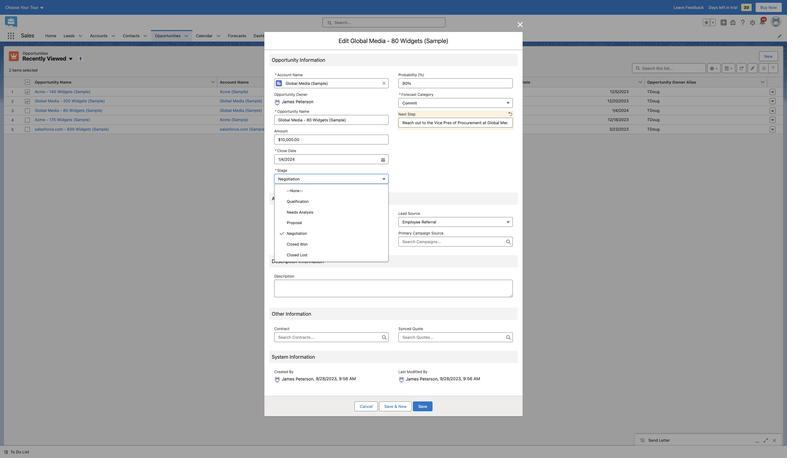 Task type: locate. For each thing, give the bounding box(es) containing it.
1 horizontal spatial , 9/28/2023, 9:56 am
[[438, 376, 480, 381]]

0 horizontal spatial 80
[[63, 108, 68, 113]]

0 vertical spatial qualification
[[376, 98, 399, 103]]

, 9/28/2023, 9:56 am
[[313, 376, 356, 381], [438, 376, 480, 381]]

account inside button
[[220, 80, 236, 84]]

0 vertical spatial new
[[765, 54, 773, 59]]

1 vertical spatial owner
[[296, 92, 308, 97]]

list box containing --none--
[[274, 184, 389, 262]]

1 horizontal spatial 9:56
[[463, 376, 473, 381]]

* down amount
[[275, 149, 277, 153]]

1 horizontal spatial won
[[390, 127, 398, 131]]

0 horizontal spatial , 9/28/2023, 9:56 am
[[313, 376, 356, 381]]

owner down account name element
[[296, 92, 308, 97]]

1 global media (sample) link from the top
[[220, 98, 262, 104]]

0 vertical spatial won
[[390, 127, 398, 131]]

1 horizontal spatial am
[[474, 376, 480, 381]]

owner for opportunity owner
[[296, 92, 308, 97]]

opportunity down search recently viewed list view. search box
[[647, 80, 672, 84]]

date inside button
[[521, 80, 530, 84]]

1 horizontal spatial text default image
[[280, 231, 284, 236]]

3 tdoug from the top
[[647, 108, 660, 113]]

information up account name element
[[300, 57, 325, 63]]

1 global media (sample) from the top
[[220, 98, 262, 103]]

0 horizontal spatial am
[[350, 376, 356, 381]]

new up action image
[[765, 54, 773, 59]]

description for description
[[274, 274, 294, 279]]

new inside save & new button
[[398, 404, 407, 409]]

1 vertical spatial group
[[274, 147, 389, 164]]

action element
[[767, 77, 783, 87]]

1 vertical spatial global media (sample)
[[220, 108, 262, 113]]

1 horizontal spatial ,
[[438, 376, 439, 381]]

information down the lost
[[299, 259, 324, 264]]

0 horizontal spatial save
[[384, 404, 393, 409]]

2 acme (sample) link from the top
[[220, 117, 248, 123]]

1 9/28/2023, from the left
[[316, 376, 338, 381]]

system
[[272, 354, 288, 360]]

items
[[12, 68, 22, 72]]

by right created
[[289, 370, 294, 374]]

0 horizontal spatial salesforce.com
[[35, 127, 63, 131]]

save inside save button
[[418, 404, 427, 409]]

, 9/28/2023, 9:56 am for created by
[[313, 376, 356, 381]]

1 vertical spatial date
[[288, 149, 296, 153]]

0 vertical spatial owner
[[673, 80, 686, 84]]

opportunity for opportunity owner alias
[[647, 80, 672, 84]]

2 global media (sample) link from the top
[[220, 107, 262, 113]]

won
[[390, 127, 398, 131], [300, 242, 308, 247]]

1 acme (sample) from the top
[[220, 89, 248, 94]]

0 horizontal spatial by
[[289, 370, 294, 374]]

* stage
[[275, 168, 287, 173]]

1 vertical spatial global media (sample) link
[[220, 107, 262, 113]]

0 horizontal spatial qualification
[[287, 199, 309, 204]]

quote
[[413, 327, 423, 331]]

opportunity for opportunity name
[[35, 80, 59, 84]]

group containing *
[[274, 147, 389, 164]]

0 vertical spatial closed
[[376, 127, 389, 131]]

date
[[521, 80, 530, 84], [288, 149, 296, 153]]

global right 'edit'
[[351, 37, 368, 44]]

1 vertical spatial closed won
[[287, 242, 308, 247]]

analysis
[[299, 210, 313, 215]]

closed lost
[[287, 253, 308, 257]]

2 , 9/28/2023, 9:56 am from the left
[[438, 376, 480, 381]]

2 9/28/2023, from the left
[[440, 376, 462, 381]]

primary campaign source
[[399, 231, 444, 236]]

calendar
[[196, 33, 213, 38]]

2 tdoug from the top
[[647, 98, 660, 103]]

opportunity down account name button
[[274, 92, 295, 97]]

0 horizontal spatial ,
[[313, 376, 315, 381]]

new
[[765, 54, 773, 59], [398, 404, 407, 409]]

opportunity up * account name
[[272, 57, 299, 63]]

0 horizontal spatial date
[[288, 149, 296, 153]]

description down closed lost
[[272, 259, 297, 264]]

0 vertical spatial description
[[272, 259, 297, 264]]

170
[[49, 117, 56, 122]]

owner
[[673, 80, 686, 84], [296, 92, 308, 97]]

source up the employee
[[408, 211, 420, 216]]

save right & at the bottom right
[[418, 404, 427, 409]]

list view controls image
[[707, 63, 721, 73]]

alias
[[687, 80, 696, 84]]

* opportunity name
[[275, 109, 309, 114]]

80 down search... button
[[391, 37, 399, 44]]

next step list item
[[397, 110, 514, 130]]

forecasts
[[228, 33, 246, 38]]

to
[[10, 450, 15, 455]]

4 tdoug from the top
[[647, 117, 660, 122]]

12/20/2023
[[608, 98, 629, 103]]

global media (sample) down account name
[[220, 98, 262, 103]]

buy
[[761, 5, 768, 10]]

, 9/28/2023, 9:56 am for last modified by
[[438, 376, 480, 381]]

1 vertical spatial close
[[277, 149, 287, 153]]

text default image down type
[[280, 231, 284, 236]]

80 inside global media - 80 widgets (sample) link
[[63, 108, 68, 113]]

modified
[[407, 370, 422, 374]]

1 am from the left
[[350, 376, 356, 381]]

1 9:56 from the left
[[339, 376, 348, 381]]

list
[[42, 30, 787, 42]]

dashboards list item
[[250, 30, 288, 42]]

text default image
[[280, 231, 284, 236], [4, 450, 8, 454]]

opportunities list item
[[151, 30, 192, 42]]

1 horizontal spatial owner
[[673, 80, 686, 84]]

9/28/2023,
[[316, 376, 338, 381], [440, 376, 462, 381]]

1 save from the left
[[384, 404, 393, 409]]

needs analysis
[[287, 210, 313, 215]]

acme (sample) up salesforce.com (sample)
[[220, 117, 248, 122]]

5 tdoug from the top
[[647, 127, 660, 131]]

global media (sample)
[[220, 98, 262, 103], [220, 108, 262, 113]]

next step
[[399, 112, 416, 116]]

stage inside button
[[376, 80, 387, 84]]

1 , from the left
[[313, 376, 315, 381]]

forecasts link
[[224, 30, 250, 42]]

0 horizontal spatial 9:56
[[339, 376, 348, 381]]

stage element
[[373, 77, 510, 87]]

0 vertical spatial global media (sample) link
[[220, 98, 262, 104]]

tdoug for 12/5/2023
[[647, 89, 660, 94]]

none-
[[290, 188, 301, 193]]

owner inside button
[[673, 80, 686, 84]]

contract
[[274, 327, 290, 331]]

12/18/2023
[[608, 117, 629, 122]]

(sample)
[[424, 37, 449, 44], [74, 89, 91, 94], [231, 89, 248, 94], [88, 98, 105, 103], [245, 98, 262, 103], [86, 108, 103, 113], [245, 108, 262, 113], [73, 117, 90, 122], [231, 117, 248, 122], [92, 127, 109, 131], [249, 127, 266, 131]]

global media (sample) link down account name
[[220, 98, 262, 104]]

0 vertical spatial opportunities
[[155, 33, 181, 38]]

text default image left to
[[4, 450, 8, 454]]

1 vertical spatial text default image
[[4, 450, 8, 454]]

2 global media (sample) from the top
[[220, 108, 262, 113]]

qualification
[[376, 98, 399, 103], [287, 199, 309, 204]]

qualification up next
[[376, 98, 399, 103]]

widgets
[[400, 37, 423, 44], [57, 89, 73, 94], [72, 98, 87, 103], [69, 108, 85, 113], [57, 117, 72, 122], [76, 127, 91, 131]]

1 horizontal spatial save
[[418, 404, 427, 409]]

1 horizontal spatial qualification
[[376, 98, 399, 103]]

group
[[703, 19, 716, 26], [274, 147, 389, 164]]

9/28/2023, for last modified by
[[440, 376, 462, 381]]

qualification down none-
[[287, 199, 309, 204]]

search...
[[335, 20, 351, 25]]

last
[[399, 370, 406, 374]]

2 acme (sample) from the top
[[220, 117, 248, 122]]

acme (sample) link for acme - 170 widgets (sample)
[[220, 117, 248, 123]]

0 horizontal spatial owner
[[296, 92, 308, 97]]

None text field
[[274, 115, 389, 125], [274, 154, 389, 164], [274, 115, 389, 125], [274, 154, 389, 164]]

needs
[[287, 210, 298, 215]]

0 horizontal spatial stage
[[277, 168, 287, 173]]

2 save from the left
[[418, 404, 427, 409]]

salesforce.com (sample)
[[220, 127, 266, 131]]

acme (sample) link down account name
[[220, 89, 248, 95]]

global media (sample) for global media - 200 widgets (sample)
[[220, 98, 262, 103]]

save button
[[413, 402, 433, 412]]

1 horizontal spatial stage
[[376, 80, 387, 84]]

referral
[[422, 220, 436, 225]]

list containing home
[[42, 30, 787, 42]]

9/28/2023, for created by
[[316, 376, 338, 381]]

1 , 9/28/2023, 9:56 am from the left
[[313, 376, 356, 381]]

proposal
[[287, 221, 302, 225]]

calendar list item
[[192, 30, 224, 42]]

additional information
[[272, 196, 321, 202]]

Description text field
[[274, 280, 513, 297]]

1 horizontal spatial new
[[765, 54, 773, 59]]

0 vertical spatial date
[[521, 80, 530, 84]]

to do list
[[10, 450, 29, 455]]

1 horizontal spatial salesforce.com
[[220, 127, 248, 131]]

1 horizontal spatial close
[[509, 80, 520, 84]]

by right modified
[[423, 370, 428, 374]]

viewed
[[47, 55, 66, 62]]

1 vertical spatial new
[[398, 404, 407, 409]]

1 acme (sample) link from the top
[[220, 89, 248, 95]]

text default image inside negotiation 'option'
[[280, 231, 284, 236]]

opportunity name
[[35, 80, 71, 84]]

2 by from the left
[[423, 370, 428, 374]]

acme
[[35, 89, 45, 94], [220, 89, 230, 94], [35, 117, 45, 122], [220, 117, 230, 122]]

* left "forecast"
[[399, 92, 401, 97]]

0 vertical spatial account
[[277, 73, 292, 77]]

0 horizontal spatial text default image
[[4, 450, 8, 454]]

opportunity for opportunity information
[[272, 57, 299, 63]]

1 vertical spatial opportunities
[[22, 51, 48, 56]]

0 vertical spatial group
[[703, 19, 716, 26]]

dashboards link
[[250, 30, 280, 42]]

global down account name
[[220, 98, 232, 103]]

opportunity down opportunity owner
[[277, 109, 298, 114]]

lead source
[[399, 211, 420, 216]]

0 horizontal spatial group
[[274, 147, 389, 164]]

acme - 140 widgets (sample)
[[35, 89, 91, 94]]

global media - 200 widgets (sample) link
[[35, 98, 105, 104]]

by
[[289, 370, 294, 374], [423, 370, 428, 374]]

Amount text field
[[274, 135, 389, 145]]

1 vertical spatial description
[[274, 274, 294, 279]]

0 vertical spatial stage
[[376, 80, 387, 84]]

calendar link
[[192, 30, 216, 42]]

leads link
[[60, 30, 78, 42]]

letter
[[659, 438, 670, 443]]

created
[[274, 370, 288, 374]]

salesforce.com inside "link"
[[220, 127, 248, 131]]

text default image for negotiation
[[280, 231, 284, 236]]

save & new
[[384, 404, 407, 409]]

Primary Campaign Source text field
[[399, 237, 513, 247]]

0 vertical spatial acme (sample) link
[[220, 89, 248, 95]]

2 am from the left
[[474, 376, 480, 381]]

salesforce.com - 600 widgets (sample) link
[[35, 126, 109, 132]]

0 vertical spatial closed won
[[376, 127, 398, 131]]

* account name
[[275, 73, 303, 77]]

2 salesforce.com from the left
[[220, 127, 248, 131]]

created by
[[274, 370, 294, 374]]

0 vertical spatial 80
[[391, 37, 399, 44]]

action image
[[767, 77, 783, 87]]

display as table image
[[722, 63, 736, 73]]

2 , from the left
[[438, 376, 439, 381]]

1 vertical spatial source
[[432, 231, 444, 236]]

owner left "alias"
[[673, 80, 686, 84]]

cell
[[22, 77, 32, 87]]

leave feedback link
[[674, 5, 704, 10]]

* up opportunity owner
[[275, 73, 277, 77]]

&
[[395, 404, 397, 409]]

1 horizontal spatial date
[[521, 80, 530, 84]]

media down 140
[[48, 98, 59, 103]]

text default image inside to do list button
[[4, 450, 8, 454]]

* inside group
[[275, 149, 277, 153]]

1 horizontal spatial opportunities
[[155, 33, 181, 38]]

0 horizontal spatial new
[[398, 404, 407, 409]]

* for * close date
[[275, 149, 277, 153]]

Synced Quote text field
[[399, 332, 513, 342]]

acme (sample) link up salesforce.com (sample)
[[220, 117, 248, 123]]

save left & at the bottom right
[[384, 404, 393, 409]]

0 vertical spatial text default image
[[280, 231, 284, 236]]

information for other information
[[286, 311, 311, 317]]

* down * close date
[[275, 168, 277, 173]]

salesforce.com
[[35, 127, 63, 131], [220, 127, 248, 131]]

days left in trial
[[709, 5, 738, 10]]

* for * account name
[[275, 73, 277, 77]]

* for * stage
[[275, 168, 277, 173]]

0 vertical spatial close
[[509, 80, 520, 84]]

80 down 200
[[63, 108, 68, 113]]

opportunity up 140
[[35, 80, 59, 84]]

-
[[387, 37, 390, 44], [46, 89, 48, 94], [60, 98, 62, 103], [60, 108, 62, 113], [46, 117, 48, 122], [64, 127, 66, 131], [287, 188, 289, 193], [289, 188, 290, 193], [301, 188, 303, 193]]

- up additional
[[289, 188, 290, 193]]

contacts list item
[[119, 30, 151, 42]]

1 horizontal spatial 9/28/2023,
[[440, 376, 462, 381]]

sales
[[21, 32, 34, 39]]

acme left 140
[[35, 89, 45, 94]]

information up analysis
[[295, 196, 321, 202]]

opportunities
[[155, 33, 181, 38], [22, 51, 48, 56]]

1 vertical spatial acme (sample) link
[[220, 117, 248, 123]]

close date button
[[507, 77, 638, 87]]

0 vertical spatial source
[[408, 211, 420, 216]]

won inside recently viewed 'grid'
[[390, 127, 398, 131]]

0 vertical spatial global media (sample)
[[220, 98, 262, 103]]

1 vertical spatial acme (sample)
[[220, 117, 248, 122]]

global media (sample) link up salesforce.com (sample)
[[220, 107, 262, 113]]

acme (sample) down account name
[[220, 89, 248, 94]]

global up salesforce.com (sample)
[[220, 108, 232, 113]]

name
[[293, 73, 303, 77], [60, 80, 71, 84], [237, 80, 249, 84], [299, 109, 309, 114]]

employee referral
[[403, 220, 436, 225]]

information right system
[[290, 354, 315, 360]]

description down description information
[[274, 274, 294, 279]]

negotiation
[[376, 108, 397, 113], [376, 117, 397, 122], [278, 177, 300, 182], [287, 231, 307, 236]]

1 salesforce.com from the left
[[35, 127, 63, 131]]

group down amount text box
[[274, 147, 389, 164]]

0 horizontal spatial 9/28/2023,
[[316, 376, 338, 381]]

- up additional information
[[301, 188, 303, 193]]

source down the referral
[[432, 231, 444, 236]]

inverse image
[[517, 21, 524, 28]]

1 horizontal spatial by
[[423, 370, 428, 374]]

2 9:56 from the left
[[463, 376, 473, 381]]

1 vertical spatial 80
[[63, 108, 68, 113]]

primary
[[399, 231, 412, 236]]

None search field
[[632, 63, 706, 73]]

global media (sample) up salesforce.com (sample)
[[220, 108, 262, 113]]

600
[[67, 127, 75, 131]]

recently viewed|opportunities|list view element
[[4, 46, 784, 446]]

opportunity owner
[[274, 92, 308, 97]]

1 vertical spatial account
[[220, 80, 236, 84]]

0 horizontal spatial account
[[220, 80, 236, 84]]

1 horizontal spatial closed won
[[376, 127, 398, 131]]

0 vertical spatial acme (sample)
[[220, 89, 248, 94]]

leave feedback
[[674, 5, 704, 10]]

cancel button
[[355, 402, 378, 412]]

1 vertical spatial stage
[[277, 168, 287, 173]]

group down days
[[703, 19, 716, 26]]

1 tdoug from the top
[[647, 89, 660, 94]]

list box
[[274, 184, 389, 262]]

- left 200
[[60, 98, 62, 103]]

save inside save & new button
[[384, 404, 393, 409]]

close inside button
[[509, 80, 520, 84]]

new right & at the bottom right
[[398, 404, 407, 409]]

2 items selected
[[9, 68, 38, 72]]

probability (%)
[[399, 73, 424, 77]]

information right other
[[286, 311, 311, 317]]

* up amount
[[275, 109, 277, 114]]

accounts list item
[[86, 30, 119, 42]]

1/4/2024
[[613, 108, 629, 113]]

media down account name
[[233, 98, 244, 103]]

0 horizontal spatial won
[[300, 242, 308, 247]]



Task type: describe. For each thing, give the bounding box(es) containing it.
global media - 80 widgets (sample) link
[[35, 107, 103, 113]]

- up the acme - 170 widgets (sample)
[[60, 108, 62, 113]]

now
[[769, 5, 777, 10]]

salesforce.com (sample) link
[[220, 126, 266, 132]]

opportunity owner alias
[[647, 80, 696, 84]]

140
[[49, 89, 56, 94]]

Forecast Category, Commit button
[[399, 98, 513, 108]]

other information
[[272, 311, 311, 317]]

lost
[[300, 253, 308, 257]]

employee
[[403, 220, 421, 225]]

send
[[649, 438, 658, 443]]

0 horizontal spatial opportunities
[[22, 51, 48, 56]]

search... button
[[323, 18, 446, 27]]

buy now
[[761, 5, 777, 10]]

acme (sample) for acme - 170 widgets (sample)
[[220, 117, 248, 122]]

forecast
[[402, 92, 417, 97]]

- left none-
[[287, 188, 289, 193]]

media up 170
[[48, 108, 59, 113]]

0 horizontal spatial closed won
[[287, 242, 308, 247]]

recently viewed status
[[9, 68, 38, 72]]

opportunity owner alias element
[[645, 77, 771, 87]]

(%)
[[418, 73, 424, 77]]

opportunity information
[[272, 57, 325, 63]]

in
[[726, 5, 730, 10]]

opportunity owner alias button
[[645, 77, 761, 87]]

system information
[[272, 354, 315, 360]]

global up the acme - 170 widgets (sample)
[[35, 108, 47, 113]]

information for system information
[[290, 354, 315, 360]]

cancel
[[360, 404, 373, 409]]

0 horizontal spatial close
[[277, 149, 287, 153]]

, for created by
[[313, 376, 315, 381]]

account name element
[[217, 77, 377, 87]]

tdoug for 12/18/2023
[[647, 117, 660, 122]]

amount
[[274, 129, 288, 134]]

save for save
[[418, 404, 427, 409]]

global media (sample) link for global media - 200 widgets (sample)
[[220, 98, 262, 104]]

1 vertical spatial won
[[300, 242, 308, 247]]

type
[[274, 211, 283, 216]]

Stage, Negotiation button
[[274, 174, 389, 184]]

cell inside recently viewed 'grid'
[[22, 77, 32, 87]]

1 vertical spatial closed
[[287, 242, 299, 247]]

200
[[63, 98, 71, 103]]

negotiation inside button
[[278, 177, 300, 182]]

qualification inside recently viewed 'grid'
[[376, 98, 399, 103]]

* forecast category
[[399, 92, 434, 97]]

information for additional information
[[295, 196, 321, 202]]

description information
[[272, 259, 324, 264]]

information for opportunity information
[[300, 57, 325, 63]]

item number element
[[4, 77, 22, 87]]

lead
[[399, 211, 407, 216]]

global media (sample) link for global media - 80 widgets (sample)
[[220, 107, 262, 113]]

opportunity name button
[[32, 77, 211, 87]]

9:56 for last modified by
[[463, 376, 473, 381]]

tdoug for 12/20/2023
[[647, 98, 660, 103]]

recently viewed grid
[[4, 77, 783, 134]]

* for * opportunity name
[[275, 109, 277, 114]]

none search field inside recently viewed|opportunities|list view element
[[632, 63, 706, 73]]

close date
[[509, 80, 530, 84]]

send letter link
[[635, 434, 782, 447]]

1 horizontal spatial 80
[[391, 37, 399, 44]]

- down search... button
[[387, 37, 390, 44]]

Contract text field
[[274, 332, 389, 342]]

closed won inside recently viewed 'grid'
[[376, 127, 398, 131]]

Lead Source button
[[399, 217, 513, 227]]

acme down account name
[[220, 89, 230, 94]]

* close date
[[275, 149, 296, 153]]

owner for opportunity owner alias
[[673, 80, 686, 84]]

edit global media - 80 widgets (sample)
[[339, 37, 449, 44]]

* for * forecast category
[[399, 92, 401, 97]]

salesforce.com for salesforce.com - 600 widgets (sample)
[[35, 127, 63, 131]]

step
[[408, 112, 416, 116]]

new inside new button
[[765, 54, 773, 59]]

accounts link
[[86, 30, 111, 42]]

1 horizontal spatial account
[[277, 73, 292, 77]]

- left 170
[[46, 117, 48, 122]]

media down search... button
[[369, 37, 386, 44]]

item number image
[[4, 77, 22, 87]]

closed inside recently viewed 'grid'
[[376, 127, 389, 131]]

close date element
[[507, 77, 649, 87]]

Probability (%) text field
[[399, 78, 513, 88]]

campaign
[[413, 231, 430, 236]]

negotiation inside 'option'
[[287, 231, 307, 236]]

opportunity for opportunity owner
[[274, 92, 295, 97]]

salesforce.com for salesforce.com (sample)
[[220, 127, 248, 131]]

left
[[719, 5, 725, 10]]

Search Recently Viewed list view. search field
[[632, 63, 706, 73]]

leads list item
[[60, 30, 86, 42]]

1 horizontal spatial source
[[432, 231, 444, 236]]

global media (sample) for global media - 80 widgets (sample)
[[220, 108, 262, 113]]

30
[[744, 5, 749, 10]]

1 by from the left
[[289, 370, 294, 374]]

buy now button
[[756, 2, 782, 12]]

(sample) inside "link"
[[249, 127, 266, 131]]

information for description information
[[299, 259, 324, 264]]

save for save & new
[[384, 404, 393, 409]]

probability
[[399, 73, 417, 77]]

opportunity name element
[[32, 77, 221, 87]]

global down opportunity name
[[35, 98, 47, 103]]

Global Media (Sample) text field
[[274, 78, 389, 88]]

salesforce.com - 600 widgets (sample)
[[35, 127, 109, 131]]

opportunities inside list item
[[155, 33, 181, 38]]

commit
[[403, 101, 417, 105]]

description for description information
[[272, 259, 297, 264]]

3/22/2023
[[610, 127, 629, 131]]

acme (sample) link for acme - 140 widgets (sample)
[[220, 89, 248, 95]]

negotiation option
[[275, 228, 388, 239]]

2 vertical spatial closed
[[287, 253, 299, 257]]

home link
[[42, 30, 60, 42]]

home
[[45, 33, 56, 38]]

edit
[[339, 37, 349, 44]]

save & new button
[[379, 402, 412, 412]]

list
[[22, 450, 29, 455]]

to do list button
[[0, 446, 33, 458]]

acme - 140 widgets (sample) link
[[35, 89, 91, 95]]

contacts
[[123, 33, 140, 38]]

tdoug for 3/22/2023
[[647, 127, 660, 131]]

- left 140
[[46, 89, 48, 94]]

global media - 200 widgets (sample)
[[35, 98, 105, 103]]

media up salesforce.com (sample)
[[233, 108, 244, 113]]

category
[[418, 92, 434, 97]]

global media - 80 widgets (sample)
[[35, 108, 103, 113]]

1 horizontal spatial group
[[703, 19, 716, 26]]

text default image for to do list
[[4, 450, 8, 454]]

days
[[709, 5, 718, 10]]

dashboards
[[254, 33, 276, 38]]

--none--
[[287, 188, 303, 193]]

next
[[399, 112, 407, 116]]

9:56 for created by
[[339, 376, 348, 381]]

acme - 170 widgets (sample)
[[35, 117, 90, 122]]

synced
[[399, 327, 412, 331]]

am for created by
[[350, 376, 356, 381]]

recently viewed
[[22, 55, 66, 62]]

tdoug for 1/4/2024
[[647, 108, 660, 113]]

Next Step text field
[[399, 118, 513, 128]]

last modified by
[[399, 370, 428, 374]]

other
[[272, 311, 285, 317]]

1 vertical spatial qualification
[[287, 199, 309, 204]]

selected
[[23, 68, 38, 72]]

acme up salesforce.com (sample)
[[220, 117, 230, 122]]

additional
[[272, 196, 294, 202]]

acme left 170
[[35, 117, 45, 122]]

0 horizontal spatial source
[[408, 211, 420, 216]]

leave
[[674, 5, 685, 10]]

- left the 600
[[64, 127, 66, 131]]

leads
[[64, 33, 75, 38]]

acme (sample) for acme - 140 widgets (sample)
[[220, 89, 248, 94]]

, for last modified by
[[438, 376, 439, 381]]

acme - 170 widgets (sample) link
[[35, 117, 90, 123]]

am for last modified by
[[474, 376, 480, 381]]



Task type: vqa. For each thing, say whether or not it's contained in the screenshot.
30
yes



